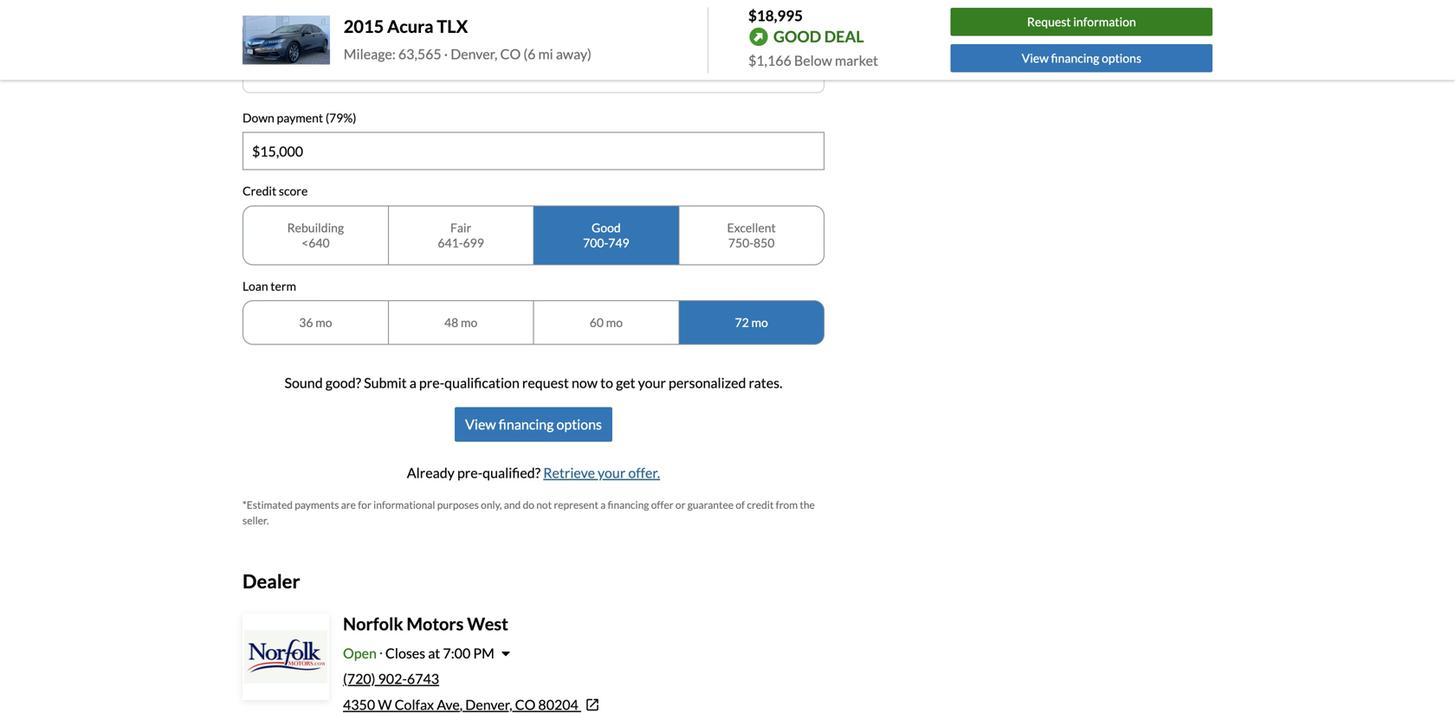 Task type: locate. For each thing, give the bounding box(es) containing it.
view financing options down 'sound good? submit a pre-qualification request now to get your personalized rates.'
[[465, 416, 602, 433]]

750-
[[728, 236, 754, 250]]

loan
[[243, 279, 268, 294]]

0 horizontal spatial view financing options button
[[455, 408, 612, 442]]

view for the leftmost view financing options button
[[465, 416, 496, 433]]

and
[[504, 499, 521, 512]]

retrieve
[[543, 465, 595, 482]]

already
[[407, 465, 455, 482]]

at
[[428, 645, 440, 662]]

options
[[1102, 51, 1142, 65], [557, 416, 602, 433]]

norfolk motors west
[[343, 614, 508, 635]]

36 mo
[[299, 315, 332, 330]]

mo
[[315, 315, 332, 330], [461, 315, 478, 330], [606, 315, 623, 330], [751, 315, 768, 330]]

2 mo from the left
[[461, 315, 478, 330]]

mo right "60"
[[606, 315, 623, 330]]

sound
[[285, 375, 323, 392]]

co
[[500, 45, 521, 62]]

mo right the 48
[[461, 315, 478, 330]]

request information
[[1027, 14, 1136, 29]]

pre- right submit
[[419, 375, 445, 392]]

1 vertical spatial options
[[557, 416, 602, 433]]

6743
[[407, 671, 439, 688]]

financing
[[1051, 51, 1100, 65], [499, 416, 554, 433], [608, 499, 649, 512]]

your left the offer.
[[598, 465, 626, 482]]

1 horizontal spatial view financing options
[[1022, 51, 1142, 65]]

1 mo from the left
[[315, 315, 332, 330]]

$1,166
[[748, 52, 792, 69]]

offer
[[651, 499, 674, 512]]

(720) 902-6743
[[343, 671, 439, 688]]

mo right 36
[[315, 315, 332, 330]]

0 vertical spatial view
[[1022, 51, 1049, 65]]

offer.
[[628, 465, 660, 482]]

of left mi
[[518, 45, 530, 62]]

0 horizontal spatial of
[[518, 45, 530, 62]]

options down information
[[1102, 51, 1142, 65]]

0 vertical spatial view financing options
[[1022, 51, 1142, 65]]

1 horizontal spatial pre-
[[457, 465, 483, 482]]

1 horizontal spatial view
[[1022, 51, 1049, 65]]

1 vertical spatial view financing options
[[465, 416, 602, 433]]

4 mo from the left
[[751, 315, 768, 330]]

view
[[1022, 51, 1049, 65], [465, 416, 496, 433]]

0 horizontal spatial view
[[465, 416, 496, 433]]

0 vertical spatial a
[[409, 375, 417, 392]]

2 horizontal spatial financing
[[1051, 51, 1100, 65]]

a right submit
[[409, 375, 417, 392]]

2015 acura tlx image
[[243, 16, 330, 65]]

1 vertical spatial a
[[601, 499, 606, 512]]

699
[[463, 236, 484, 250]]

2 vertical spatial financing
[[608, 499, 649, 512]]

mo right 72
[[751, 315, 768, 330]]

financing left offer
[[608, 499, 649, 512]]

1 horizontal spatial financing
[[608, 499, 649, 512]]

norfolk motors west link
[[343, 614, 508, 635]]

0 vertical spatial options
[[1102, 51, 1142, 65]]

pre- up purposes
[[457, 465, 483, 482]]

view financing options
[[1022, 51, 1142, 65], [465, 416, 602, 433]]

view down request
[[1022, 51, 1049, 65]]

641-
[[438, 236, 463, 250]]

·
[[444, 45, 448, 62]]

norfolk
[[343, 614, 403, 635]]

36
[[299, 315, 313, 330]]

0 vertical spatial your
[[638, 375, 666, 392]]

view financing options button
[[951, 44, 1213, 72], [455, 408, 612, 442]]

rates.
[[749, 375, 783, 392]]

view down qualification
[[465, 416, 496, 433]]

only,
[[481, 499, 502, 512]]

payments
[[295, 499, 339, 512]]

credit score
[[243, 184, 308, 198]]

or
[[676, 499, 686, 512]]

60
[[590, 315, 604, 330]]

1 vertical spatial of
[[736, 499, 745, 512]]

a
[[409, 375, 417, 392], [601, 499, 606, 512]]

view financing options down request information button
[[1022, 51, 1142, 65]]

1 horizontal spatial view financing options button
[[951, 44, 1213, 72]]

for
[[358, 499, 371, 512]]

deal
[[824, 27, 864, 46]]

options down 'now'
[[557, 416, 602, 433]]

qualified?
[[483, 465, 541, 482]]

view financing options button down 'sound good? submit a pre-qualification request now to get your personalized rates.'
[[455, 408, 612, 442]]

good 700-749
[[583, 220, 629, 250]]

0 vertical spatial view financing options button
[[951, 44, 1213, 72]]

norfolk motors west image
[[244, 616, 327, 699]]

not
[[536, 499, 552, 512]]

1 horizontal spatial a
[[601, 499, 606, 512]]

guarantee
[[688, 499, 734, 512]]

$18,995
[[748, 6, 803, 24]]

fair
[[450, 220, 471, 235]]

view financing options button down request information button
[[951, 44, 1213, 72]]

0 horizontal spatial pre-
[[419, 375, 445, 392]]

of
[[518, 45, 530, 62], [736, 499, 745, 512]]

0 vertical spatial of
[[518, 45, 530, 62]]

749
[[608, 236, 629, 250]]

60 mo
[[590, 315, 623, 330]]

options for rightmost view financing options button
[[1102, 51, 1142, 65]]

financing down request information button
[[1051, 51, 1100, 65]]

1 vertical spatial view financing options button
[[455, 408, 612, 442]]

0 horizontal spatial options
[[557, 416, 602, 433]]

get
[[616, 375, 635, 392]]

pre-
[[419, 375, 445, 392], [457, 465, 483, 482]]

down payment (79%)
[[243, 110, 356, 125]]

<640
[[302, 236, 330, 250]]

are
[[341, 499, 356, 512]]

72
[[735, 315, 749, 330]]

financing down 'sound good? submit a pre-qualification request now to get your personalized rates.'
[[499, 416, 554, 433]]

your
[[638, 375, 666, 392], [598, 465, 626, 482]]

market
[[835, 52, 878, 69]]

of left credit
[[736, 499, 745, 512]]

0 horizontal spatial your
[[598, 465, 626, 482]]

1 vertical spatial view
[[465, 416, 496, 433]]

1 vertical spatial your
[[598, 465, 626, 482]]

open
[[343, 645, 377, 662]]

1 horizontal spatial of
[[736, 499, 745, 512]]

of inside *estimated payments are for informational purposes only, and do not represent a financing offer or guarantee of credit from the seller.
[[736, 499, 745, 512]]

3 mo from the left
[[606, 315, 623, 330]]

1 horizontal spatial options
[[1102, 51, 1142, 65]]

0 horizontal spatial financing
[[499, 416, 554, 433]]

Down payment (79%) text field
[[243, 133, 824, 169]]

1 vertical spatial financing
[[499, 416, 554, 433]]

a right the 'represent'
[[601, 499, 606, 512]]

acura
[[387, 16, 434, 37]]

fair 641-699
[[438, 220, 484, 250]]

your right "get"
[[638, 375, 666, 392]]



Task type: describe. For each thing, give the bounding box(es) containing it.
closes
[[385, 645, 425, 662]]

dealer
[[243, 571, 300, 593]]

credit
[[243, 184, 277, 198]]

mo for 60 mo
[[606, 315, 623, 330]]

902-
[[378, 671, 407, 688]]

credit
[[747, 499, 774, 512]]

0 horizontal spatial a
[[409, 375, 417, 392]]

sound good? submit a pre-qualification request now to get your personalized rates.
[[285, 375, 783, 392]]

apr
[[488, 45, 515, 62]]

loan term
[[243, 279, 296, 294]]

(720) 902-6743 link
[[343, 671, 439, 688]]

mileage:
[[344, 45, 396, 62]]

payment
[[277, 110, 323, 125]]

motors
[[407, 614, 464, 635]]

away)
[[556, 45, 592, 62]]

tlx
[[437, 16, 468, 37]]

1 horizontal spatial your
[[638, 375, 666, 392]]

score
[[279, 184, 308, 198]]

72 mo
[[735, 315, 768, 330]]

request
[[1027, 14, 1071, 29]]

seller.
[[243, 515, 269, 527]]

below
[[794, 52, 832, 69]]

1 vertical spatial pre-
[[457, 465, 483, 482]]

good
[[774, 27, 821, 46]]

a inside *estimated payments are for informational purposes only, and do not represent a financing offer or guarantee of credit from the seller.
[[601, 499, 606, 512]]

from
[[776, 499, 798, 512]]

to
[[600, 375, 613, 392]]

personalized
[[669, 375, 746, 392]]

2015
[[344, 16, 384, 37]]

purposes
[[437, 499, 479, 512]]

west
[[467, 614, 508, 635]]

0 vertical spatial financing
[[1051, 51, 1100, 65]]

mo for 36 mo
[[315, 315, 332, 330]]

represent
[[554, 499, 599, 512]]

700-
[[583, 236, 608, 250]]

(79%)
[[326, 110, 356, 125]]

qualification
[[445, 375, 520, 392]]

down
[[243, 110, 274, 125]]

48
[[444, 315, 458, 330]]

good?
[[325, 375, 361, 392]]

48 mo
[[444, 315, 478, 330]]

apr of 12.09%
[[488, 45, 579, 62]]

mo for 72 mo
[[751, 315, 768, 330]]

options for the leftmost view financing options button
[[557, 416, 602, 433]]

12.09%
[[533, 45, 579, 62]]

850
[[754, 236, 775, 250]]

pm
[[473, 645, 494, 662]]

now
[[572, 375, 598, 392]]

good
[[592, 220, 621, 235]]

excellent 750-850
[[727, 220, 776, 250]]

rebuilding <640
[[287, 220, 344, 250]]

0 vertical spatial pre-
[[419, 375, 445, 392]]

(6
[[524, 45, 536, 62]]

request
[[522, 375, 569, 392]]

excellent
[[727, 220, 776, 235]]

submit
[[364, 375, 407, 392]]

good deal
[[774, 27, 864, 46]]

informational
[[373, 499, 435, 512]]

mi
[[538, 45, 553, 62]]

request information button
[[951, 8, 1213, 36]]

0 horizontal spatial view financing options
[[465, 416, 602, 433]]

do
[[523, 499, 534, 512]]

$1,166 below market
[[748, 52, 878, 69]]

rebuilding
[[287, 220, 344, 235]]

mo for 48 mo
[[461, 315, 478, 330]]

caret down image
[[501, 647, 510, 661]]

(720)
[[343, 671, 375, 688]]

7:00
[[443, 645, 471, 662]]

63,565
[[398, 45, 442, 62]]

view for rightmost view financing options button
[[1022, 51, 1049, 65]]

already pre-qualified? retrieve your offer.
[[407, 465, 660, 482]]

2015 acura tlx mileage: 63,565 · denver, co (6 mi away)
[[344, 16, 592, 62]]

*estimated payments are for informational purposes only, and do not represent a financing offer or guarantee of credit from the seller.
[[243, 499, 815, 527]]

*estimated
[[243, 499, 293, 512]]

denver,
[[451, 45, 498, 62]]

the
[[800, 499, 815, 512]]

information
[[1073, 14, 1136, 29]]

open closes at 7:00 pm
[[343, 645, 494, 662]]

financing inside *estimated payments are for informational purposes only, and do not represent a financing offer or guarantee of credit from the seller.
[[608, 499, 649, 512]]

retrieve your offer. link
[[543, 465, 660, 482]]



Task type: vqa. For each thing, say whether or not it's contained in the screenshot.
rates.
yes



